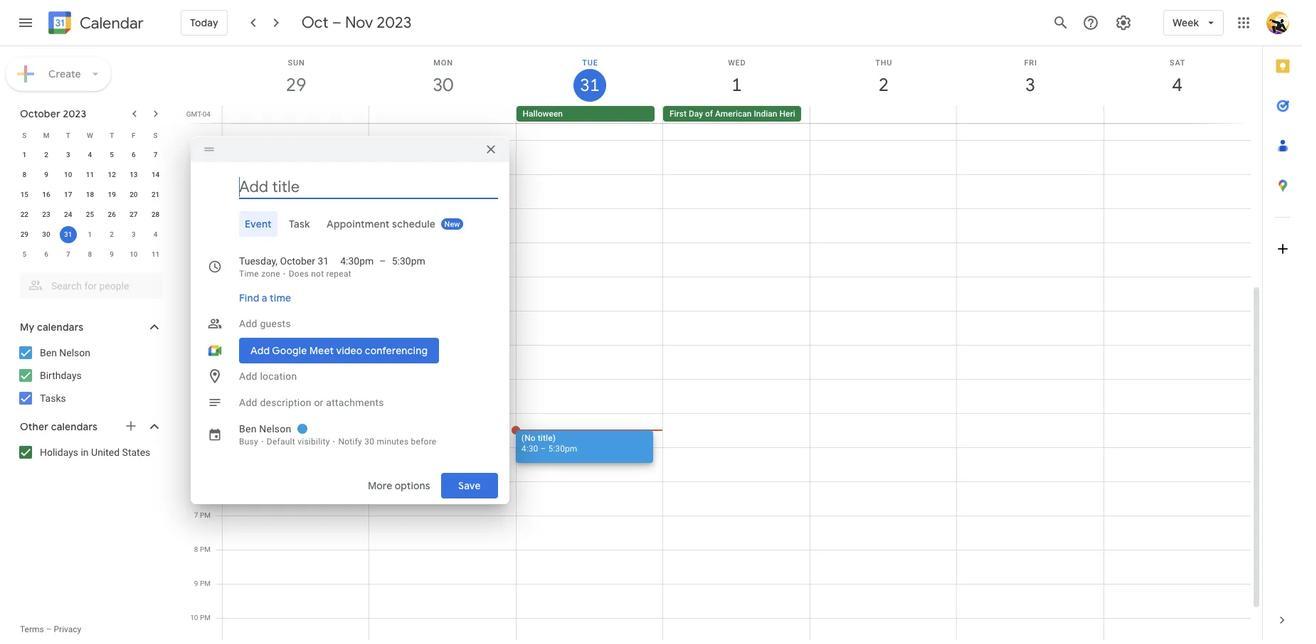 Task type: vqa. For each thing, say whether or not it's contained in the screenshot.
top the 6
yes



Task type: locate. For each thing, give the bounding box(es) containing it.
10 am
[[190, 204, 211, 212]]

pm down the 9 pm
[[200, 614, 211, 622]]

1 vertical spatial am
[[200, 204, 211, 212]]

0 vertical spatial 11
[[86, 171, 94, 179]]

6 inside november 6 element
[[44, 251, 48, 258]]

0 vertical spatial 2023
[[377, 13, 412, 33]]

calendars up in
[[51, 421, 98, 433]]

31 down tue
[[579, 74, 599, 97]]

29 link
[[280, 69, 313, 102]]

0 horizontal spatial 9
[[44, 171, 48, 179]]

1 up the 15 on the top left of page
[[22, 151, 26, 159]]

8 pm from the top
[[200, 614, 211, 622]]

7 pm from the top
[[200, 580, 211, 588]]

0 horizontal spatial 6
[[44, 251, 48, 258]]

3
[[1025, 73, 1035, 97], [66, 151, 70, 159], [132, 231, 136, 238], [194, 375, 198, 383]]

s left m
[[22, 131, 27, 139]]

0 horizontal spatial 11
[[86, 171, 94, 179]]

1 horizontal spatial 1
[[88, 231, 92, 238]]

30 down 23 element
[[42, 231, 50, 238]]

9 up 10 pm
[[194, 580, 198, 588]]

row up 25
[[14, 185, 167, 205]]

0 vertical spatial 30
[[432, 73, 452, 97]]

10 for 10 pm
[[190, 614, 198, 622]]

fri
[[1025, 58, 1038, 68]]

5 pm from the top
[[200, 512, 211, 520]]

7 inside grid
[[194, 512, 198, 520]]

am
[[200, 136, 211, 144], [200, 204, 211, 212], [200, 238, 211, 246]]

october up the does
[[280, 255, 315, 267]]

0 vertical spatial ben nelson
[[40, 347, 90, 359]]

1 vertical spatial calendars
[[51, 421, 98, 433]]

29 down 22 "element"
[[20, 231, 28, 238]]

0 vertical spatial am
[[200, 136, 211, 144]]

5 up 12 element
[[110, 151, 114, 159]]

9 for november 9 'element'
[[110, 251, 114, 258]]

1 horizontal spatial 30
[[365, 437, 375, 447]]

29 down sun
[[285, 73, 306, 97]]

6 down 30 'element' in the left of the page
[[44, 251, 48, 258]]

time
[[270, 291, 291, 304]]

1 vertical spatial 5:30pm
[[548, 444, 578, 454]]

5:30pm right to element
[[392, 255, 426, 267]]

11 up 18
[[86, 171, 94, 179]]

2 vertical spatial 31
[[318, 255, 329, 267]]

2 vertical spatial 11
[[152, 251, 160, 258]]

oct
[[302, 13, 329, 33]]

ben nelson up default
[[239, 423, 292, 435]]

calendars right the my
[[37, 321, 84, 334]]

14 element
[[147, 167, 164, 184]]

first
[[670, 109, 687, 119]]

add left 'location'
[[239, 371, 257, 382]]

s
[[22, 131, 27, 139], [153, 131, 158, 139]]

october 2023 grid
[[14, 125, 167, 265]]

1 vertical spatial 2023
[[63, 107, 86, 120]]

0 vertical spatial calendars
[[37, 321, 84, 334]]

1 vertical spatial october
[[280, 255, 315, 267]]

row down 25 element
[[14, 225, 167, 245]]

add location
[[239, 371, 297, 382]]

19
[[108, 191, 116, 199]]

to element
[[380, 254, 386, 268]]

ben up busy
[[239, 423, 257, 435]]

november 1 element
[[81, 226, 99, 243]]

pm for 9 pm
[[200, 580, 211, 588]]

row containing halloween
[[216, 106, 1263, 123]]

2 vertical spatial add
[[239, 397, 257, 408]]

0 horizontal spatial s
[[22, 131, 27, 139]]

6 down f
[[132, 151, 136, 159]]

other calendars button
[[3, 416, 177, 438]]

12 up the 19
[[108, 171, 116, 179]]

first day of american indian heritage month button
[[663, 106, 839, 122]]

am up 12 pm
[[200, 238, 211, 246]]

grid
[[182, 46, 1263, 641]]

1 horizontal spatial october
[[280, 255, 315, 267]]

– right terms
[[46, 625, 52, 635]]

1 vertical spatial 12
[[190, 273, 198, 280]]

add for add description or attachments
[[239, 397, 257, 408]]

12 for 12 pm
[[190, 273, 198, 280]]

11 element
[[81, 167, 99, 184]]

pm up 8 pm
[[200, 512, 211, 520]]

0 horizontal spatial ben nelson
[[40, 347, 90, 359]]

11 inside november 11 element
[[152, 251, 160, 258]]

row down november 1 element
[[14, 245, 167, 265]]

20 element
[[125, 186, 142, 204]]

2 vertical spatial am
[[200, 238, 211, 246]]

10 down november 3 element
[[130, 251, 138, 258]]

row down 18 element
[[14, 205, 167, 225]]

1 horizontal spatial 2023
[[377, 13, 412, 33]]

9 down "november 2" element
[[110, 251, 114, 258]]

2 vertical spatial 7
[[194, 512, 198, 520]]

0 vertical spatial add
[[239, 318, 257, 329]]

before
[[411, 437, 437, 447]]

row containing 5
[[14, 245, 167, 265]]

8 down november 1 element
[[88, 251, 92, 258]]

2 am from the top
[[200, 204, 211, 212]]

1 vertical spatial ben nelson
[[239, 423, 292, 435]]

2023 right nov
[[377, 13, 412, 33]]

pm for 8 pm
[[200, 546, 211, 554]]

november 2 element
[[103, 226, 120, 243]]

2 horizontal spatial 9
[[194, 580, 198, 588]]

10 up 17
[[64, 171, 72, 179]]

3 add from the top
[[239, 397, 257, 408]]

1 horizontal spatial 11
[[152, 251, 160, 258]]

0 vertical spatial 5:30pm
[[392, 255, 426, 267]]

nelson up 'birthdays'
[[59, 347, 90, 359]]

13
[[130, 171, 138, 179]]

– right the 4:30pm
[[380, 255, 386, 267]]

4 pm
[[194, 409, 211, 417]]

terms
[[20, 625, 44, 635]]

add for add guests
[[239, 318, 257, 329]]

1 horizontal spatial 9
[[110, 251, 114, 258]]

visibility
[[298, 437, 330, 447]]

pm down 3 pm
[[200, 409, 211, 417]]

1 vertical spatial 6
[[44, 251, 48, 258]]

1 vertical spatial ben
[[239, 423, 257, 435]]

10 for 10 am
[[190, 204, 198, 212]]

pm for 2 pm
[[200, 341, 211, 349]]

2 inside the thu 2
[[878, 73, 888, 97]]

not
[[311, 269, 324, 279]]

gmt-
[[186, 110, 203, 118]]

0 vertical spatial 12
[[108, 171, 116, 179]]

2 down the 26 element
[[110, 231, 114, 238]]

row containing 29
[[14, 225, 167, 245]]

30 inside mon 30
[[432, 73, 452, 97]]

1 horizontal spatial 5:30pm
[[548, 444, 578, 454]]

wed
[[728, 58, 746, 68]]

21 element
[[147, 186, 164, 204]]

settings menu image
[[1115, 14, 1133, 31]]

18
[[86, 191, 94, 199]]

31 down 24 element
[[64, 231, 72, 238]]

t left the w at left top
[[66, 131, 70, 139]]

0 vertical spatial 9
[[44, 171, 48, 179]]

add for add location
[[239, 371, 257, 382]]

time zone
[[239, 269, 280, 279]]

9 inside 'element'
[[110, 251, 114, 258]]

– for 5:30pm
[[380, 255, 386, 267]]

2 up 3 pm
[[194, 341, 198, 349]]

20
[[130, 191, 138, 199]]

row down 1 link at the right top
[[216, 106, 1263, 123]]

8
[[194, 136, 198, 144], [22, 171, 26, 179], [88, 251, 92, 258], [194, 546, 198, 554]]

november 5 element
[[16, 246, 33, 263]]

11 am
[[190, 238, 211, 246]]

ben
[[40, 347, 57, 359], [239, 423, 257, 435]]

0 horizontal spatial 30
[[42, 231, 50, 238]]

2 down thu
[[878, 73, 888, 97]]

0 horizontal spatial october
[[20, 107, 60, 120]]

row group containing 1
[[14, 145, 167, 265]]

30 link
[[427, 69, 460, 102]]

row up 11 element
[[14, 125, 167, 145]]

2 horizontal spatial 1
[[731, 73, 741, 97]]

2 t from the left
[[110, 131, 114, 139]]

23 element
[[38, 206, 55, 224]]

sun 29
[[285, 58, 306, 97]]

1 cell from the left
[[223, 106, 370, 123]]

1 horizontal spatial 6
[[132, 151, 136, 159]]

19 element
[[103, 186, 120, 204]]

9 up 16
[[44, 171, 48, 179]]

1 vertical spatial 11
[[190, 238, 198, 246]]

3 am from the top
[[200, 238, 211, 246]]

holidays in united states
[[40, 447, 150, 458]]

10 down the 9 pm
[[190, 614, 198, 622]]

12 inside row
[[108, 171, 116, 179]]

0 horizontal spatial t
[[66, 131, 70, 139]]

pm down 8 pm
[[200, 580, 211, 588]]

26
[[108, 211, 116, 219]]

1 down the wed
[[731, 73, 741, 97]]

0 horizontal spatial 31
[[64, 231, 72, 238]]

0 horizontal spatial 12
[[108, 171, 116, 179]]

Add title text field
[[239, 176, 498, 198]]

30 down mon
[[432, 73, 452, 97]]

30 inside 'element'
[[42, 231, 50, 238]]

0 vertical spatial nelson
[[59, 347, 90, 359]]

23
[[42, 211, 50, 219]]

calendars
[[37, 321, 84, 334], [51, 421, 98, 433]]

7 pm
[[194, 512, 211, 520]]

fri 3
[[1025, 58, 1038, 97]]

cell down 2 link
[[810, 106, 957, 123]]

cell down 4 link
[[1104, 106, 1251, 123]]

1 pm from the top
[[200, 273, 211, 280]]

1 vertical spatial 7
[[66, 251, 70, 258]]

3 down 'fri'
[[1025, 73, 1035, 97]]

pm up 3 pm
[[200, 341, 211, 349]]

(no
[[522, 433, 536, 443]]

halloween
[[523, 109, 563, 119]]

10 element
[[60, 167, 77, 184]]

tab list
[[1263, 46, 1303, 601], [202, 211, 498, 237]]

0 vertical spatial 7
[[154, 151, 158, 159]]

m
[[43, 131, 49, 139]]

2 vertical spatial 9
[[194, 580, 198, 588]]

2 horizontal spatial 30
[[432, 73, 452, 97]]

cell
[[223, 106, 370, 123], [370, 106, 516, 123], [810, 106, 957, 123], [957, 106, 1104, 123], [1104, 106, 1251, 123]]

1 add from the top
[[239, 318, 257, 329]]

2 horizontal spatial 7
[[194, 512, 198, 520]]

1 vertical spatial nelson
[[259, 423, 292, 435]]

16 element
[[38, 186, 55, 204]]

pm down 11 am
[[200, 273, 211, 280]]

30
[[432, 73, 452, 97], [42, 231, 50, 238], [365, 437, 375, 447]]

1 s from the left
[[22, 131, 27, 139]]

1 horizontal spatial 31
[[318, 255, 329, 267]]

1 horizontal spatial t
[[110, 131, 114, 139]]

0 vertical spatial 1
[[731, 73, 741, 97]]

2023 down create
[[63, 107, 86, 120]]

attachments
[[326, 397, 384, 408]]

0 horizontal spatial 7
[[66, 251, 70, 258]]

3 pm
[[194, 375, 211, 383]]

1 horizontal spatial 5
[[110, 151, 114, 159]]

26 element
[[103, 206, 120, 224]]

5:30pm down title)
[[548, 444, 578, 454]]

nelson inside my calendars list
[[59, 347, 90, 359]]

add down add location
[[239, 397, 257, 408]]

sat
[[1170, 58, 1186, 68]]

4 cell from the left
[[957, 106, 1104, 123]]

2 horizontal spatial 31
[[579, 74, 599, 97]]

11 for 11 element
[[86, 171, 94, 179]]

calendars for other calendars
[[51, 421, 98, 433]]

add inside dropdown button
[[239, 318, 257, 329]]

2 pm from the top
[[200, 341, 211, 349]]

0 horizontal spatial 5
[[22, 251, 26, 258]]

1 down 25 element
[[88, 231, 92, 238]]

month
[[815, 109, 839, 119]]

2023
[[377, 13, 412, 33], [63, 107, 86, 120]]

3 down 27 element
[[132, 231, 136, 238]]

5 down 29 element
[[22, 251, 26, 258]]

5 cell from the left
[[1104, 106, 1251, 123]]

nelson up default
[[259, 423, 292, 435]]

november 4 element
[[147, 226, 164, 243]]

– for nov
[[332, 13, 342, 33]]

task button
[[283, 211, 316, 237]]

7 up 14
[[154, 151, 158, 159]]

pm down 7 pm
[[200, 546, 211, 554]]

new element
[[441, 218, 464, 230]]

tue
[[582, 58, 598, 68]]

main drawer image
[[17, 14, 34, 31]]

my calendars list
[[3, 342, 177, 410]]

0 vertical spatial 31
[[579, 74, 599, 97]]

t left f
[[110, 131, 114, 139]]

7 for november 7 element
[[66, 251, 70, 258]]

– down title)
[[541, 444, 546, 454]]

11 down november 4 element
[[152, 251, 160, 258]]

ben nelson up 'birthdays'
[[40, 347, 90, 359]]

30 right notify
[[365, 437, 375, 447]]

f
[[132, 131, 136, 139]]

7 up 8 pm
[[194, 512, 198, 520]]

ben down my calendars
[[40, 347, 57, 359]]

create button
[[6, 57, 111, 91]]

2 add from the top
[[239, 371, 257, 382]]

0 horizontal spatial 1
[[22, 151, 26, 159]]

0 horizontal spatial 5:30pm
[[392, 255, 426, 267]]

1 vertical spatial add
[[239, 371, 257, 382]]

5:30pm inside (no title) 4:30 – 5:30pm
[[548, 444, 578, 454]]

31 inside grid
[[579, 74, 599, 97]]

5
[[110, 151, 114, 159], [22, 251, 26, 258]]

0 horizontal spatial nelson
[[59, 347, 90, 359]]

pm for 4 pm
[[200, 409, 211, 417]]

8 down 7 pm
[[194, 546, 198, 554]]

4 down 28 element
[[154, 231, 158, 238]]

11 inside 11 element
[[86, 171, 94, 179]]

my calendars
[[20, 321, 84, 334]]

october
[[20, 107, 60, 120], [280, 255, 315, 267]]

1 vertical spatial 5
[[22, 251, 26, 258]]

am down 04
[[200, 136, 211, 144]]

15
[[20, 191, 28, 199]]

1 horizontal spatial s
[[153, 131, 158, 139]]

0 horizontal spatial ben
[[40, 347, 57, 359]]

3 up 4 pm
[[194, 375, 198, 383]]

10 up 11 am
[[190, 204, 198, 212]]

row containing 1
[[14, 145, 167, 165]]

0 vertical spatial 6
[[132, 151, 136, 159]]

8 for 8 pm
[[194, 546, 198, 554]]

– right oct
[[332, 13, 342, 33]]

8 down gmt-
[[194, 136, 198, 144]]

31 link
[[574, 69, 607, 102]]

4 inside 'sat 4'
[[1172, 73, 1182, 97]]

default visibility
[[267, 437, 330, 447]]

4 pm from the top
[[200, 409, 211, 417]]

add down find
[[239, 318, 257, 329]]

row
[[216, 106, 1263, 123], [14, 125, 167, 145], [14, 145, 167, 165], [14, 165, 167, 185], [14, 185, 167, 205], [14, 205, 167, 225], [14, 225, 167, 245], [14, 245, 167, 265]]

tab list containing event
[[202, 211, 498, 237]]

calendar heading
[[77, 13, 144, 33]]

10 pm
[[190, 614, 211, 622]]

calendars for my calendars
[[37, 321, 84, 334]]

cell down 30 link
[[370, 106, 516, 123]]

1 vertical spatial 31
[[64, 231, 72, 238]]

0 vertical spatial ben
[[40, 347, 57, 359]]

0 horizontal spatial 29
[[20, 231, 28, 238]]

pm for 3 pm
[[200, 375, 211, 383]]

am up 11 am
[[200, 204, 211, 212]]

8 pm
[[194, 546, 211, 554]]

2 down m
[[44, 151, 48, 159]]

privacy
[[54, 625, 81, 635]]

28 element
[[147, 206, 164, 224]]

find
[[239, 291, 259, 304]]

11 down the 10 am
[[190, 238, 198, 246]]

0 vertical spatial october
[[20, 107, 60, 120]]

cell down the 29 link
[[223, 106, 370, 123]]

new
[[445, 220, 460, 229]]

week button
[[1164, 6, 1224, 40]]

1
[[731, 73, 741, 97], [22, 151, 26, 159], [88, 231, 92, 238]]

1 vertical spatial 29
[[20, 231, 28, 238]]

october up m
[[20, 107, 60, 120]]

1 vertical spatial 9
[[110, 251, 114, 258]]

1 horizontal spatial 12
[[190, 273, 198, 280]]

thu
[[876, 58, 893, 68]]

pm down 2 pm
[[200, 375, 211, 383]]

day
[[689, 109, 703, 119]]

0 horizontal spatial tab list
[[202, 211, 498, 237]]

3 pm from the top
[[200, 375, 211, 383]]

2 vertical spatial 30
[[365, 437, 375, 447]]

s right f
[[153, 131, 158, 139]]

30 for mon 30
[[432, 73, 452, 97]]

1 am from the top
[[200, 136, 211, 144]]

november 8 element
[[81, 246, 99, 263]]

2 pm
[[194, 341, 211, 349]]

7 down 31, today 'element'
[[66, 251, 70, 258]]

24 element
[[60, 206, 77, 224]]

31 inside 'element'
[[64, 231, 72, 238]]

12 inside grid
[[190, 273, 198, 280]]

1 horizontal spatial 29
[[285, 73, 306, 97]]

row group
[[14, 145, 167, 265]]

1 vertical spatial 30
[[42, 231, 50, 238]]

3 cell from the left
[[810, 106, 957, 123]]

4 inside november 4 element
[[154, 231, 158, 238]]

cell down 3 link
[[957, 106, 1104, 123]]

4 down sat
[[1172, 73, 1182, 97]]

6 pm from the top
[[200, 546, 211, 554]]

31 up does not repeat
[[318, 255, 329, 267]]

12 down 11 am
[[190, 273, 198, 280]]

row down the w at left top
[[14, 145, 167, 165]]

2 horizontal spatial 11
[[190, 238, 198, 246]]

row containing 22
[[14, 205, 167, 225]]

4:30pm – 5:30pm
[[340, 255, 426, 267]]

appointment schedule
[[327, 217, 436, 230]]

None search field
[[0, 268, 177, 299]]

first day of american indian heritage month
[[670, 109, 839, 119]]

november 7 element
[[60, 246, 77, 263]]

row up 18
[[14, 165, 167, 185]]



Task type: describe. For each thing, give the bounding box(es) containing it.
2 vertical spatial 1
[[88, 231, 92, 238]]

tuesday,
[[239, 255, 278, 267]]

sun
[[288, 58, 305, 68]]

appointment
[[327, 217, 390, 230]]

tue 31
[[579, 58, 599, 97]]

pm for 10 pm
[[200, 614, 211, 622]]

location
[[260, 371, 297, 382]]

0 horizontal spatial 2023
[[63, 107, 86, 120]]

27 element
[[125, 206, 142, 224]]

24
[[64, 211, 72, 219]]

8 up the 15 on the top left of page
[[22, 171, 26, 179]]

2 cell from the left
[[370, 106, 516, 123]]

gmt-04
[[186, 110, 211, 118]]

my calendars button
[[3, 316, 177, 339]]

november 9 element
[[103, 246, 120, 263]]

does
[[289, 269, 309, 279]]

repeat
[[326, 269, 352, 279]]

4:30pm
[[340, 255, 374, 267]]

17 element
[[60, 186, 77, 204]]

row containing 15
[[14, 185, 167, 205]]

30 element
[[38, 226, 55, 243]]

terms – privacy
[[20, 625, 81, 635]]

14
[[152, 171, 160, 179]]

4 down 3 pm
[[194, 409, 198, 417]]

of
[[705, 109, 713, 119]]

or
[[314, 397, 324, 408]]

31 cell
[[57, 225, 79, 245]]

1 horizontal spatial tab list
[[1263, 46, 1303, 601]]

week
[[1173, 16, 1199, 29]]

november 11 element
[[147, 246, 164, 263]]

12 for 12
[[108, 171, 116, 179]]

thu 2
[[876, 58, 893, 97]]

indian
[[754, 109, 778, 119]]

create
[[48, 68, 81, 80]]

mon
[[434, 58, 453, 68]]

oct – nov 2023
[[302, 13, 412, 33]]

1 horizontal spatial 7
[[154, 151, 158, 159]]

8 for 8 am
[[194, 136, 198, 144]]

heritage
[[780, 109, 812, 119]]

22
[[20, 211, 28, 219]]

event
[[245, 217, 272, 230]]

12 element
[[103, 167, 120, 184]]

title)
[[538, 433, 556, 443]]

am for 10 am
[[200, 204, 211, 212]]

nov
[[345, 13, 373, 33]]

1 horizontal spatial nelson
[[259, 423, 292, 435]]

birthdays
[[40, 370, 82, 382]]

(no title) 4:30 – 5:30pm
[[522, 433, 578, 454]]

am for 11 am
[[200, 238, 211, 246]]

description
[[260, 397, 312, 408]]

3 link
[[1015, 69, 1047, 102]]

25
[[86, 211, 94, 219]]

tuesday, october 31
[[239, 255, 329, 267]]

1 horizontal spatial ben
[[239, 423, 257, 435]]

15 element
[[16, 186, 33, 204]]

– for privacy
[[46, 625, 52, 635]]

29 inside october 2023 grid
[[20, 231, 28, 238]]

row containing s
[[14, 125, 167, 145]]

4:30
[[522, 444, 538, 454]]

7 for 7 pm
[[194, 512, 198, 520]]

states
[[122, 447, 150, 458]]

add description or attachments
[[239, 397, 384, 408]]

17
[[64, 191, 72, 199]]

3 up 10 element
[[66, 151, 70, 159]]

row inside grid
[[216, 106, 1263, 123]]

november 6 element
[[38, 246, 55, 263]]

calendar element
[[46, 9, 144, 40]]

united
[[91, 447, 120, 458]]

29 element
[[16, 226, 33, 243]]

tasks
[[40, 393, 66, 404]]

guests
[[260, 318, 291, 329]]

1 t from the left
[[66, 131, 70, 139]]

today button
[[181, 6, 228, 40]]

Search for people text field
[[28, 273, 154, 299]]

other calendars
[[20, 421, 98, 433]]

04
[[203, 110, 211, 118]]

w
[[87, 131, 93, 139]]

am for 8 am
[[200, 136, 211, 144]]

28
[[152, 211, 160, 219]]

0 vertical spatial 29
[[285, 73, 306, 97]]

a
[[262, 291, 267, 304]]

mon 30
[[432, 58, 453, 97]]

row containing 8
[[14, 165, 167, 185]]

halloween button
[[516, 106, 655, 122]]

find a time button
[[233, 285, 297, 311]]

3 inside november 3 element
[[132, 231, 136, 238]]

2 link
[[868, 69, 900, 102]]

– inside (no title) 4:30 – 5:30pm
[[541, 444, 546, 454]]

pm for 7 pm
[[200, 512, 211, 520]]

november 3 element
[[125, 226, 142, 243]]

4 down the w at left top
[[88, 151, 92, 159]]

november 10 element
[[125, 246, 142, 263]]

25 element
[[81, 206, 99, 224]]

default
[[267, 437, 295, 447]]

does not repeat
[[289, 269, 352, 279]]

0 vertical spatial 5
[[110, 151, 114, 159]]

10 for november 10 element on the left top of the page
[[130, 251, 138, 258]]

grid containing 29
[[182, 46, 1263, 641]]

2 s from the left
[[153, 131, 158, 139]]

add guests button
[[233, 311, 498, 336]]

31, today element
[[60, 226, 77, 243]]

16
[[42, 191, 50, 199]]

1 vertical spatial 1
[[22, 151, 26, 159]]

22 element
[[16, 206, 33, 224]]

notify
[[338, 437, 362, 447]]

terms link
[[20, 625, 44, 635]]

event button
[[239, 211, 277, 237]]

8 for november 8 element in the top of the page
[[88, 251, 92, 258]]

ben nelson inside my calendars list
[[40, 347, 90, 359]]

11 for november 11 element
[[152, 251, 160, 258]]

10 for 10 element
[[64, 171, 72, 179]]

1 inside wed 1
[[731, 73, 741, 97]]

add guests
[[239, 318, 291, 329]]

1 link
[[721, 69, 753, 102]]

zone
[[261, 269, 280, 279]]

today
[[190, 16, 218, 29]]

8 am
[[194, 136, 211, 144]]

in
[[81, 447, 89, 458]]

3 inside fri 3
[[1025, 73, 1035, 97]]

9 pm
[[194, 580, 211, 588]]

21
[[152, 191, 160, 199]]

11 for 11 am
[[190, 238, 198, 246]]

30 for notify 30 minutes before
[[365, 437, 375, 447]]

1 horizontal spatial ben nelson
[[239, 423, 292, 435]]

privacy link
[[54, 625, 81, 635]]

ben inside my calendars list
[[40, 347, 57, 359]]

27
[[130, 211, 138, 219]]

9 for 9 pm
[[194, 580, 198, 588]]

18 element
[[81, 186, 99, 204]]

calendar
[[80, 13, 144, 33]]

time
[[239, 269, 259, 279]]

13 element
[[125, 167, 142, 184]]

add other calendars image
[[124, 419, 138, 433]]

pm for 12 pm
[[200, 273, 211, 280]]

minutes
[[377, 437, 409, 447]]

12 pm
[[190, 273, 211, 280]]



